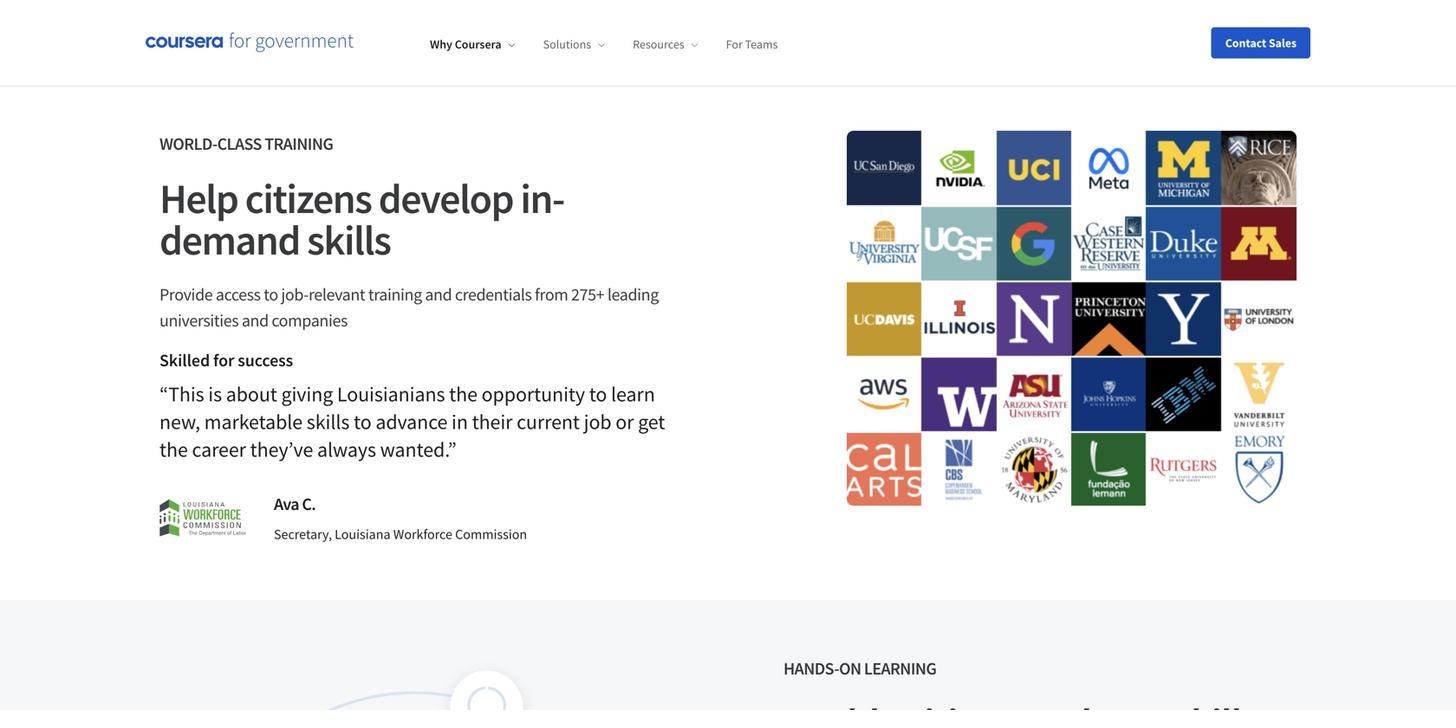Task type: locate. For each thing, give the bounding box(es) containing it.
skilled
[[159, 350, 210, 371]]

their
[[472, 409, 513, 435]]

and right the training
[[425, 284, 452, 306]]

secretary, louisiana workforce commission
[[274, 526, 527, 543]]

the up in
[[449, 381, 477, 407]]

coursera for government image
[[146, 33, 354, 53]]

1 horizontal spatial to
[[354, 409, 372, 435]]

contact sales
[[1225, 35, 1297, 51]]

solutions
[[543, 37, 591, 52]]

help
[[159, 172, 238, 224]]

2 vertical spatial to
[[354, 409, 372, 435]]

ava
[[274, 494, 299, 515]]

always
[[317, 437, 376, 463]]

resources link
[[633, 37, 698, 52]]

to up 'job'
[[589, 381, 607, 407]]

1 vertical spatial the
[[159, 437, 188, 463]]

skills inside help citizens develop in- demand skills
[[307, 214, 390, 266]]

new,
[[159, 409, 200, 435]]

wanted.
[[380, 437, 448, 463]]

1 horizontal spatial the
[[449, 381, 477, 407]]

provide access to job-relevant training and credentials from 275+ leading universities and companies
[[159, 284, 659, 332]]

louisiana workforce commission image
[[159, 500, 246, 537]]

opportunity
[[482, 381, 585, 407]]

they've
[[250, 437, 313, 463]]

why
[[430, 37, 452, 52]]

ava c.
[[274, 494, 316, 515]]

on
[[839, 658, 861, 680]]

0 horizontal spatial to
[[264, 284, 278, 306]]

0 vertical spatial the
[[449, 381, 477, 407]]

1 vertical spatial and
[[242, 310, 269, 332]]

louisiana
[[335, 526, 391, 543]]

skills up relevant
[[307, 214, 390, 266]]

the down the new,
[[159, 437, 188, 463]]

in-
[[520, 172, 564, 224]]

0 vertical spatial to
[[264, 284, 278, 306]]

skills up always
[[307, 409, 350, 435]]

coursera
[[455, 37, 502, 52]]

universities
[[159, 310, 239, 332]]

get
[[638, 409, 665, 435]]

to up always
[[354, 409, 372, 435]]

training
[[368, 284, 422, 306]]

workforce
[[393, 526, 452, 543]]

career
[[192, 437, 246, 463]]

provide
[[159, 284, 213, 306]]

1 horizontal spatial and
[[425, 284, 452, 306]]

learn
[[611, 381, 655, 407]]

the
[[449, 381, 477, 407], [159, 437, 188, 463]]

to left job-
[[264, 284, 278, 306]]

help citizens develop in- demand skills
[[159, 172, 564, 266]]

275+
[[571, 284, 604, 306]]

1 vertical spatial to
[[589, 381, 607, 407]]

and down access
[[242, 310, 269, 332]]

contact sales button
[[1211, 27, 1311, 59]]

advance
[[376, 409, 448, 435]]

why coursera link
[[430, 37, 515, 52]]

giving
[[281, 381, 333, 407]]

0 horizontal spatial the
[[159, 437, 188, 463]]

to
[[264, 284, 278, 306], [589, 381, 607, 407], [354, 409, 372, 435]]

and
[[425, 284, 452, 306], [242, 310, 269, 332]]

training
[[265, 133, 333, 155]]

coursera for government partners image
[[847, 131, 1297, 506]]

resources
[[633, 37, 684, 52]]

0 vertical spatial skills
[[307, 214, 390, 266]]

world-class training
[[159, 133, 333, 155]]

1 vertical spatial skills
[[307, 409, 350, 435]]

relevant
[[309, 284, 365, 306]]

skills inside this is about giving louisianians the opportunity to learn new, marketable skills to advance in their current job or get the career they've always wanted.
[[307, 409, 350, 435]]

learning
[[864, 658, 936, 680]]

skills
[[307, 214, 390, 266], [307, 409, 350, 435]]



Task type: describe. For each thing, give the bounding box(es) containing it.
for teams link
[[726, 37, 778, 52]]

why coursera
[[430, 37, 502, 52]]

in
[[452, 409, 468, 435]]

companies
[[272, 310, 348, 332]]

louisianians
[[337, 381, 445, 407]]

0 vertical spatial and
[[425, 284, 452, 306]]

develop
[[378, 172, 513, 224]]

to inside provide access to job-relevant training and credentials from 275+ leading universities and companies
[[264, 284, 278, 306]]

hands-
[[784, 658, 839, 680]]

or
[[616, 409, 634, 435]]

for teams
[[726, 37, 778, 52]]

contact
[[1225, 35, 1266, 51]]

sales
[[1269, 35, 1297, 51]]

for
[[726, 37, 743, 52]]

marketable
[[204, 409, 303, 435]]

demand
[[159, 214, 300, 266]]

c.
[[302, 494, 316, 515]]

0 horizontal spatial and
[[242, 310, 269, 332]]

2 horizontal spatial to
[[589, 381, 607, 407]]

this is about giving louisianians the opportunity to learn new, marketable skills to advance in their current job or get the career they've always wanted.
[[159, 381, 665, 463]]

commission
[[455, 526, 527, 543]]

secretary,
[[274, 526, 332, 543]]

this
[[168, 381, 204, 407]]

class
[[217, 133, 262, 155]]

job-
[[281, 284, 309, 306]]

teams
[[745, 37, 778, 52]]

current
[[517, 409, 580, 435]]

solutions link
[[543, 37, 605, 52]]

hands-on learning
[[784, 658, 936, 680]]

access
[[216, 284, 261, 306]]

is
[[208, 381, 222, 407]]

world-
[[159, 133, 217, 155]]

skilled for success
[[159, 350, 293, 371]]

leading
[[607, 284, 659, 306]]

success
[[238, 350, 293, 371]]

job
[[584, 409, 612, 435]]

credentials
[[455, 284, 532, 306]]

for
[[213, 350, 234, 371]]

citizens
[[245, 172, 371, 224]]

about
[[226, 381, 277, 407]]

from
[[535, 284, 568, 306]]



Task type: vqa. For each thing, say whether or not it's contained in the screenshot.
frequently
no



